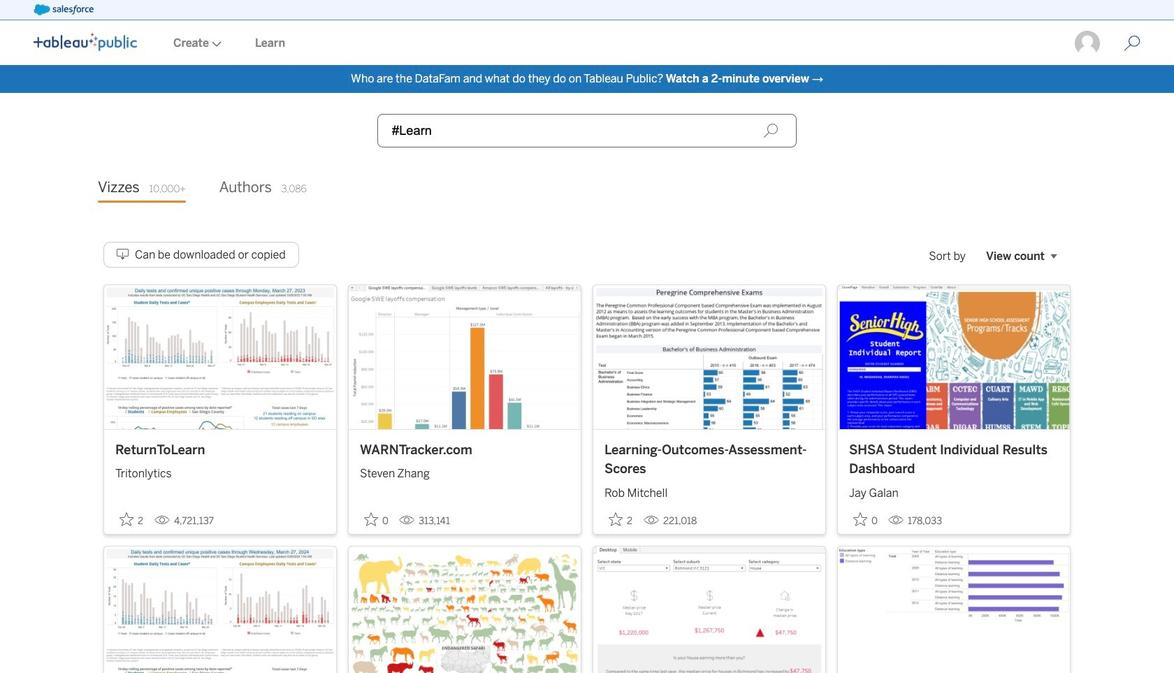 Task type: locate. For each thing, give the bounding box(es) containing it.
0 horizontal spatial add favorite image
[[120, 512, 134, 526]]

1 add favorite button from the left
[[115, 508, 149, 531]]

christina.overa image
[[1074, 29, 1102, 57]]

2 add favorite image from the left
[[854, 512, 868, 526]]

2 add favorite image from the left
[[609, 512, 623, 526]]

go to search image
[[1107, 35, 1158, 52]]

2 add favorite button from the left
[[360, 508, 394, 531]]

1 horizontal spatial add favorite image
[[609, 512, 623, 526]]

1 horizontal spatial add favorite image
[[854, 512, 868, 526]]

0 horizontal spatial add favorite image
[[364, 512, 378, 526]]

1 add favorite image from the left
[[120, 512, 134, 526]]

Add Favorite button
[[115, 508, 149, 531], [360, 508, 394, 531], [605, 508, 638, 531], [849, 508, 883, 531]]

add favorite image
[[120, 512, 134, 526], [609, 512, 623, 526]]

create image
[[209, 41, 222, 47]]

add favorite image for first add favorite button from the right
[[854, 512, 868, 526]]

workbook thumbnail image
[[104, 285, 336, 429], [349, 285, 581, 429], [594, 285, 826, 429], [838, 285, 1070, 429], [104, 546, 336, 673], [349, 546, 581, 673], [594, 546, 826, 673], [838, 546, 1070, 673]]

1 add favorite image from the left
[[364, 512, 378, 526]]

add favorite image
[[364, 512, 378, 526], [854, 512, 868, 526]]



Task type: describe. For each thing, give the bounding box(es) containing it.
salesforce logo image
[[34, 4, 94, 15]]

search image
[[763, 123, 779, 138]]

Search input field
[[378, 114, 797, 148]]

4 add favorite button from the left
[[849, 508, 883, 531]]

logo image
[[34, 33, 137, 51]]

add favorite image for 3rd add favorite button from the right
[[364, 512, 378, 526]]

3 add favorite button from the left
[[605, 508, 638, 531]]



Task type: vqa. For each thing, say whether or not it's contained in the screenshot.
second Add Favorite button from the left
yes



